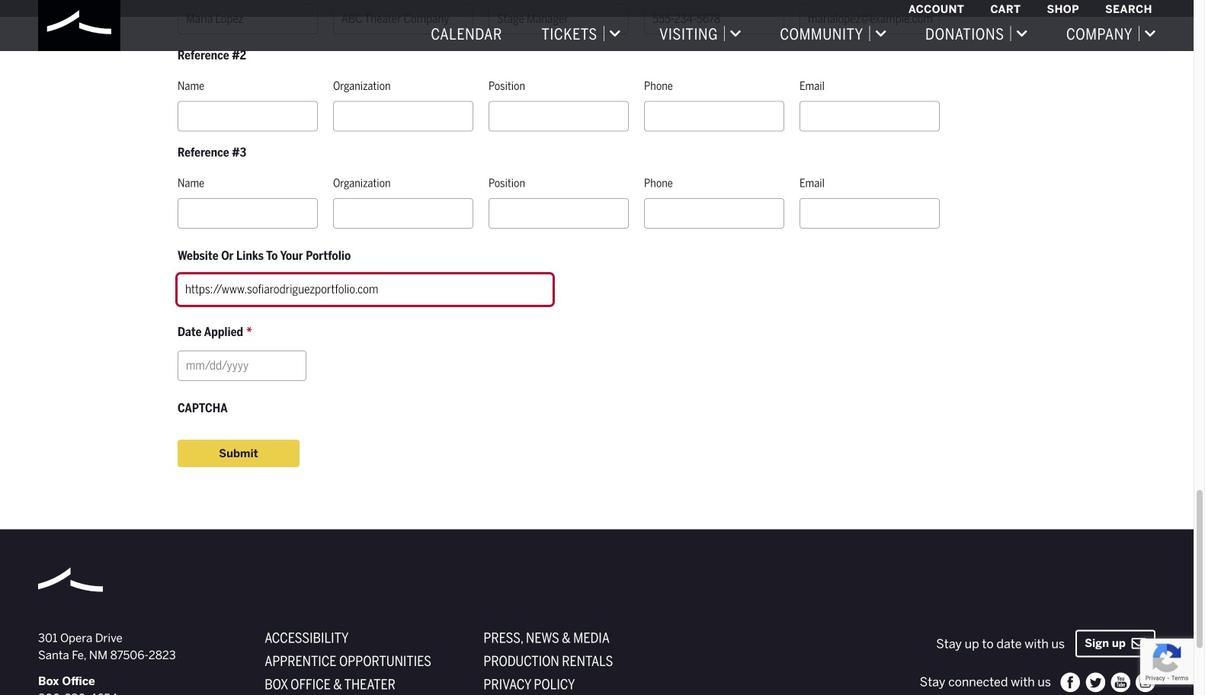 Task type: locate. For each thing, give the bounding box(es) containing it.
1 vertical spatial the santa fe opera image
[[38, 568, 103, 592]]

Position, Row 1 text field
[[489, 4, 629, 34]]

Name, Row 1 text field
[[178, 4, 318, 34], [178, 101, 318, 131]]

phone, row 1 text field for third organization, row 1 'text box' from the bottom of the page
[[644, 4, 785, 34]]

0 vertical spatial phone, row 1 text field
[[644, 4, 785, 34]]

2 position, row 1 text field from the top
[[489, 198, 629, 229]]

Email, Row 1 text field
[[800, 4, 940, 34], [800, 198, 940, 229]]

0 vertical spatial name, row 1 text field
[[178, 4, 318, 34]]

name, row 1 text field for 2nd organization, row 1 'text box' from the bottom
[[178, 101, 318, 131]]

0 vertical spatial the santa fe opera image
[[38, 0, 120, 51]]

1 vertical spatial email, row 1 text field
[[800, 198, 940, 229]]

the santa fe opera image
[[38, 0, 120, 51], [38, 568, 103, 592]]

2 phone, row 1 text field from the top
[[644, 101, 785, 131]]

1 email, row 1 text field from the top
[[800, 4, 940, 34]]

Name, Row 1 text field
[[178, 198, 318, 229]]

1 phone, row 1 text field from the top
[[644, 4, 785, 34]]

1 vertical spatial organization, row 1 text field
[[333, 101, 474, 131]]

1 position, row 1 text field from the top
[[489, 101, 629, 131]]

phone, row 1 text field for 2nd organization, row 1 'text box' from the bottom
[[644, 101, 785, 131]]

Organization, Row 1 text field
[[333, 4, 474, 34], [333, 101, 474, 131], [333, 198, 474, 229]]

1 vertical spatial name, row 1 text field
[[178, 101, 318, 131]]

position, row 1 text field for phone, row 1 text box corresponding to 2nd organization, row 1 'text box' from the bottom
[[489, 101, 629, 131]]

email, row 1 text field for phone, row 1 text field
[[800, 198, 940, 229]]

0 vertical spatial organization, row 1 text field
[[333, 4, 474, 34]]

2 the santa fe opera image from the top
[[38, 568, 103, 592]]

0 vertical spatial position, row 1 text field
[[489, 101, 629, 131]]

3 organization, row 1 text field from the top
[[333, 198, 474, 229]]

1 name, row 1 text field from the top
[[178, 4, 318, 34]]

0 vertical spatial email, row 1 text field
[[800, 4, 940, 34]]

None submit
[[178, 440, 300, 468]]

1 the santa fe opera image from the top
[[38, 0, 120, 51]]

position, row 1 text field for phone, row 1 text field
[[489, 198, 629, 229]]

main navigation
[[0, 0, 1194, 51]]

Email, Row 1 text field
[[800, 101, 940, 131]]

1 vertical spatial phone, row 1 text field
[[644, 101, 785, 131]]

2 email, row 1 text field from the top
[[800, 198, 940, 229]]

2 vertical spatial organization, row 1 text field
[[333, 198, 474, 229]]

email, row 1 text field for third organization, row 1 'text box' from the bottom of the page's phone, row 1 text box
[[800, 4, 940, 34]]

Phone, Row 1 text field
[[644, 4, 785, 34], [644, 101, 785, 131]]

2 organization, row 1 text field from the top
[[333, 101, 474, 131]]

1 organization, row 1 text field from the top
[[333, 4, 474, 34]]

www.example.com text field
[[178, 274, 553, 305]]

Position, Row 1 text field
[[489, 101, 629, 131], [489, 198, 629, 229]]

2 name, row 1 text field from the top
[[178, 101, 318, 131]]

1 vertical spatial position, row 1 text field
[[489, 198, 629, 229]]



Task type: vqa. For each thing, say whether or not it's contained in the screenshot.
first Organization, Row 1 text box from the bottom
yes



Task type: describe. For each thing, give the bounding box(es) containing it.
Phone, Row 1 text field
[[644, 198, 785, 229]]

name, row 1 text field for third organization, row 1 'text box' from the bottom of the page
[[178, 4, 318, 34]]

lg image
[[1132, 639, 1147, 650]]

mm/dd/yyyy text field
[[178, 351, 307, 381]]



